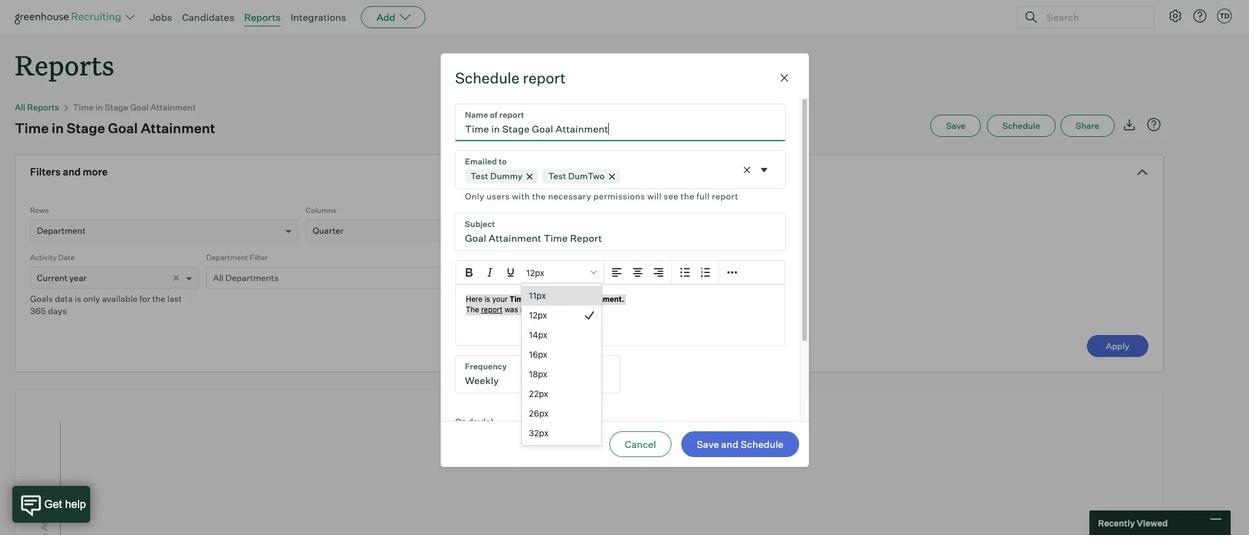 Task type: describe. For each thing, give the bounding box(es) containing it.
year
[[69, 273, 87, 283]]

none field toggle flyout
[[455, 356, 620, 393]]

1 vertical spatial reports
[[15, 47, 114, 83]]

department for department filter
[[206, 253, 248, 262]]

columns
[[306, 206, 337, 215]]

users
[[487, 191, 510, 202]]

candidates
[[182, 11, 234, 23]]

for
[[139, 294, 150, 304]]

xychart image
[[30, 391, 1149, 536]]

12px checkbox item
[[522, 306, 602, 326]]

jobs
[[150, 11, 172, 23]]

more
[[83, 166, 108, 178]]

2 horizontal spatial the
[[681, 191, 695, 202]]

td
[[1220, 12, 1230, 20]]

rows
[[30, 206, 49, 215]]

dumtwo
[[569, 171, 605, 181]]

full
[[697, 191, 710, 202]]

department filter
[[206, 253, 268, 262]]

1 vertical spatial in
[[52, 120, 64, 136]]

configure image
[[1169, 9, 1184, 23]]

last
[[167, 294, 182, 304]]

current year
[[37, 273, 87, 283]]

22px
[[529, 389, 549, 399]]

schedule for schedule
[[1003, 120, 1041, 131]]

schedule for schedule report
[[455, 69, 520, 87]]

data
[[55, 294, 73, 304]]

all for all reports
[[15, 102, 25, 113]]

32px
[[529, 428, 549, 439]]

365
[[30, 306, 46, 316]]

all reports
[[15, 102, 59, 113]]

filters and more
[[30, 166, 108, 178]]

×
[[173, 271, 180, 284]]

current year option
[[37, 273, 87, 283]]

11px
[[529, 291, 546, 301]]

day(s)
[[468, 417, 494, 427]]

test dumtwo
[[549, 171, 605, 181]]

goals data is only available for the last 365 days
[[30, 294, 182, 316]]

apply button
[[1088, 335, 1149, 358]]

save and schedule button
[[682, 432, 799, 457]]

integrations link
[[291, 11, 346, 23]]

0 vertical spatial time in stage goal attainment
[[73, 102, 196, 113]]

td button
[[1218, 9, 1233, 23]]

with
[[512, 191, 530, 202]]

reports link
[[244, 11, 281, 23]]

and for save
[[722, 438, 739, 451]]

1 horizontal spatial time
[[73, 102, 94, 113]]

toggle flyout image
[[593, 369, 606, 381]]

recently viewed
[[1099, 518, 1169, 529]]

jobs link
[[150, 11, 172, 23]]

18px
[[529, 369, 548, 380]]

only
[[83, 294, 100, 304]]

add
[[377, 11, 396, 23]]

the inside goals data is only available for the last 365 days
[[152, 294, 165, 304]]

12px group
[[456, 261, 785, 285]]

12px for 12px dropdown button
[[526, 268, 544, 278]]

only
[[465, 191, 485, 202]]

all for all departments
[[213, 273, 224, 283]]

and for filters
[[63, 166, 81, 178]]

current
[[37, 273, 68, 283]]

candidates link
[[182, 11, 234, 23]]

is
[[75, 294, 81, 304]]

14px
[[529, 330, 548, 340]]

apply
[[1107, 341, 1130, 351]]

0 horizontal spatial time
[[15, 120, 49, 136]]

schedule report
[[455, 69, 566, 87]]



Task type: locate. For each thing, give the bounding box(es) containing it.
integrations
[[291, 11, 346, 23]]

26px
[[529, 408, 549, 419]]

save and schedule this report to revisit it! element
[[931, 115, 988, 137]]

test
[[471, 171, 489, 181], [549, 171, 567, 181]]

department up all departments
[[206, 253, 248, 262]]

12px for 12px checkbox item
[[529, 310, 547, 321]]

0 horizontal spatial all
[[15, 102, 25, 113]]

0 vertical spatial 12px
[[526, 268, 544, 278]]

0 vertical spatial schedule
[[455, 69, 520, 87]]

1 vertical spatial all
[[213, 273, 224, 283]]

1 vertical spatial 12px
[[529, 310, 547, 321]]

1 horizontal spatial save
[[947, 120, 966, 131]]

12px inside 12px dropdown button
[[526, 268, 544, 278]]

2 vertical spatial reports
[[27, 102, 59, 113]]

0 vertical spatial attainment
[[151, 102, 196, 113]]

td button
[[1215, 6, 1235, 26]]

save for save and schedule
[[697, 438, 719, 451]]

activity
[[30, 253, 57, 262]]

1 horizontal spatial schedule
[[741, 438, 784, 451]]

1 vertical spatial goal
[[108, 120, 138, 136]]

Search text field
[[1044, 8, 1144, 26]]

save and schedule
[[697, 438, 784, 451]]

0 vertical spatial in
[[96, 102, 103, 113]]

test dummy
[[471, 171, 523, 181]]

1 vertical spatial report
[[712, 191, 739, 202]]

departments
[[226, 273, 279, 283]]

all departments
[[213, 273, 279, 283]]

share
[[1076, 120, 1100, 131]]

greenhouse recruiting image
[[15, 10, 125, 25]]

days
[[48, 306, 67, 316]]

save button
[[931, 115, 982, 137]]

1 horizontal spatial all
[[213, 273, 224, 283]]

all reports link
[[15, 102, 59, 113]]

0 vertical spatial stage
[[105, 102, 128, 113]]

test for test dummy
[[471, 171, 489, 181]]

department option
[[37, 226, 86, 236]]

goal
[[130, 102, 149, 113], [108, 120, 138, 136]]

12px toolbar
[[456, 261, 604, 285]]

on
[[455, 417, 467, 427]]

all
[[15, 102, 25, 113], [213, 273, 224, 283]]

time right all reports
[[73, 102, 94, 113]]

0 vertical spatial report
[[523, 69, 566, 87]]

2 vertical spatial schedule
[[741, 438, 784, 451]]

save for save
[[947, 120, 966, 131]]

clear selection image
[[741, 164, 753, 176]]

1 vertical spatial and
[[722, 438, 739, 451]]

1 horizontal spatial report
[[712, 191, 739, 202]]

test up necessary
[[549, 171, 567, 181]]

1 vertical spatial save
[[697, 438, 719, 451]]

and
[[63, 166, 81, 178], [722, 438, 739, 451]]

0 vertical spatial goal
[[130, 102, 149, 113]]

department up date
[[37, 226, 86, 236]]

the
[[532, 191, 546, 202], [681, 191, 695, 202], [152, 294, 165, 304]]

viewed
[[1137, 518, 1169, 529]]

12px up 14px
[[529, 310, 547, 321]]

time
[[73, 102, 94, 113], [15, 120, 49, 136]]

None field
[[455, 151, 785, 204], [455, 356, 620, 393], [455, 151, 785, 204]]

date
[[58, 253, 75, 262]]

0 horizontal spatial test
[[471, 171, 489, 181]]

1 horizontal spatial test
[[549, 171, 567, 181]]

1 vertical spatial department
[[206, 253, 248, 262]]

0 vertical spatial all
[[15, 102, 25, 113]]

0 horizontal spatial report
[[523, 69, 566, 87]]

schedule
[[455, 69, 520, 87], [1003, 120, 1041, 131], [741, 438, 784, 451]]

filter
[[250, 253, 268, 262]]

faq image
[[1147, 117, 1162, 132]]

1 vertical spatial attainment
[[141, 120, 215, 136]]

only users with the necessary permissions will see the full report
[[465, 191, 739, 202]]

test for test dumtwo
[[549, 171, 567, 181]]

1 vertical spatial schedule
[[1003, 120, 1041, 131]]

toolbar
[[604, 261, 672, 285], [672, 261, 720, 285]]

save
[[947, 120, 966, 131], [697, 438, 719, 451]]

0 vertical spatial department
[[37, 226, 86, 236]]

None text field
[[455, 105, 785, 141], [625, 169, 630, 183], [455, 214, 785, 251], [455, 105, 785, 141], [625, 169, 630, 183], [455, 214, 785, 251]]

0 horizontal spatial in
[[52, 120, 64, 136]]

cancel button
[[610, 432, 672, 457]]

12px up "11px"
[[526, 268, 544, 278]]

1 horizontal spatial in
[[96, 102, 103, 113]]

0 horizontal spatial the
[[152, 294, 165, 304]]

1 toolbar from the left
[[604, 261, 672, 285]]

0 vertical spatial save
[[947, 120, 966, 131]]

0 horizontal spatial department
[[37, 226, 86, 236]]

1 horizontal spatial and
[[722, 438, 739, 451]]

goals
[[30, 294, 53, 304]]

filters
[[30, 166, 61, 178]]

0 horizontal spatial and
[[63, 166, 81, 178]]

test up only
[[471, 171, 489, 181]]

permissions
[[594, 191, 646, 202]]

cancel
[[625, 438, 656, 451]]

0 vertical spatial reports
[[244, 11, 281, 23]]

schedule button
[[988, 115, 1056, 137]]

close modal icon image
[[777, 71, 792, 85]]

1 vertical spatial stage
[[67, 120, 105, 136]]

time in stage goal attainment
[[73, 102, 196, 113], [15, 120, 215, 136]]

available
[[102, 294, 138, 304]]

0 horizontal spatial save
[[697, 438, 719, 451]]

report
[[523, 69, 566, 87], [712, 191, 739, 202]]

the left full
[[681, 191, 695, 202]]

1 horizontal spatial department
[[206, 253, 248, 262]]

department for department
[[37, 226, 86, 236]]

activity date
[[30, 253, 75, 262]]

16px
[[529, 350, 548, 360]]

download image
[[1123, 117, 1137, 132]]

time in stage goal attainment link
[[73, 102, 196, 113]]

quarter option
[[313, 226, 344, 236]]

the right with
[[532, 191, 546, 202]]

reports
[[244, 11, 281, 23], [15, 47, 114, 83], [27, 102, 59, 113]]

1 horizontal spatial the
[[532, 191, 546, 202]]

2 test from the left
[[549, 171, 567, 181]]

stage
[[105, 102, 128, 113], [67, 120, 105, 136]]

12px
[[526, 268, 544, 278], [529, 310, 547, 321]]

0 vertical spatial time
[[73, 102, 94, 113]]

necessary
[[548, 191, 592, 202]]

2 horizontal spatial schedule
[[1003, 120, 1041, 131]]

dummy
[[491, 171, 523, 181]]

0 vertical spatial and
[[63, 166, 81, 178]]

toggle flyout image
[[758, 164, 771, 176]]

share button
[[1061, 115, 1115, 137]]

12px inside 12px checkbox item
[[529, 310, 547, 321]]

2 toolbar from the left
[[672, 261, 720, 285]]

the right for
[[152, 294, 165, 304]]

on day(s)
[[455, 417, 494, 427]]

department
[[37, 226, 86, 236], [206, 253, 248, 262]]

12px button
[[521, 262, 601, 283]]

1 test from the left
[[471, 171, 489, 181]]

1 vertical spatial time
[[15, 120, 49, 136]]

attainment
[[151, 102, 196, 113], [141, 120, 215, 136]]

1 vertical spatial time in stage goal attainment
[[15, 120, 215, 136]]

time down all reports link
[[15, 120, 49, 136]]

quarter
[[313, 226, 344, 236]]

recently
[[1099, 518, 1136, 529]]

and inside save and schedule button
[[722, 438, 739, 451]]

will
[[648, 191, 662, 202]]

add button
[[361, 6, 426, 28]]

in
[[96, 102, 103, 113], [52, 120, 64, 136]]

see
[[664, 191, 679, 202]]

0 horizontal spatial schedule
[[455, 69, 520, 87]]



Task type: vqa. For each thing, say whether or not it's contained in the screenshot.
the All to the top
yes



